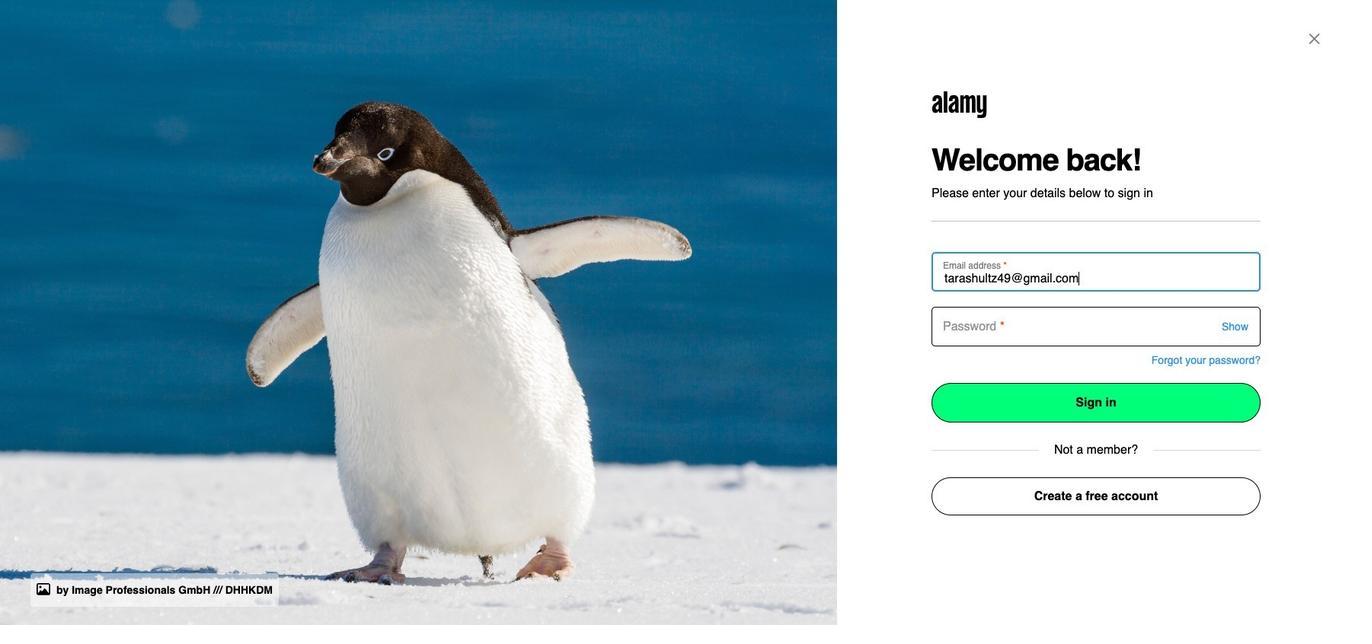 Task type: describe. For each thing, give the bounding box(es) containing it.
xmark image
[[1304, 30, 1325, 47]]



Task type: vqa. For each thing, say whether or not it's contained in the screenshot.
Adelie Penguin, Pygoscelis adeliae, Antarctic Peninsula, Antarctica image
yes



Task type: locate. For each thing, give the bounding box(es) containing it.
alamy logo image
[[932, 91, 987, 118]]

image image
[[37, 583, 50, 597]]

None text field
[[932, 252, 1261, 292]]

adelie penguin, pygoscelis adeliae, antarctic peninsula, antarctica image
[[0, 0, 837, 625]]

None password field
[[932, 307, 1261, 347]]



